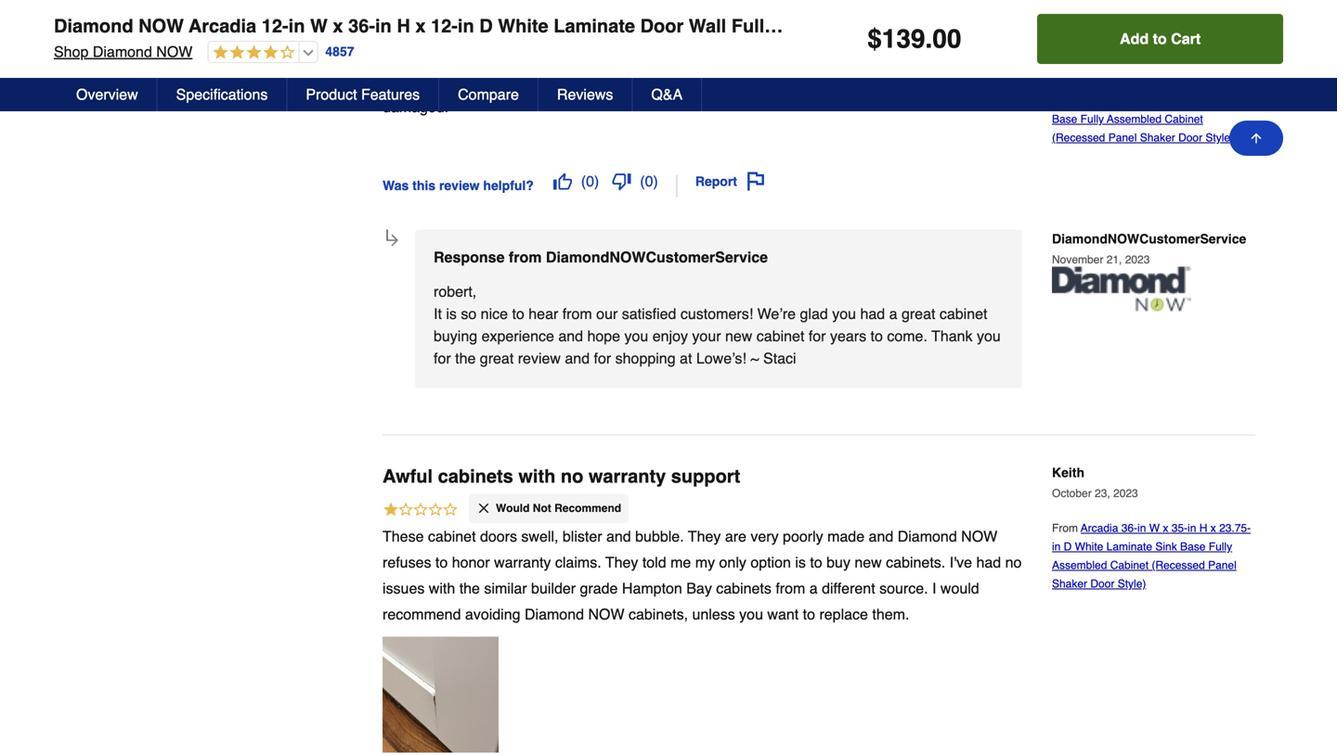 Task type: vqa. For each thing, say whether or not it's contained in the screenshot.
the bottom chevron down image
no



Task type: locate. For each thing, give the bounding box(es) containing it.
great up come. on the right top of the page
[[902, 306, 935, 323]]

report button
[[689, 166, 772, 198]]

1 horizontal spatial review
[[518, 350, 561, 367]]

now up the i've
[[961, 528, 998, 545]]

purchaser
[[1118, 44, 1169, 57]]

( 0 ) right "thumb up" image
[[581, 173, 599, 190]]

and left 'it'
[[538, 46, 563, 64]]

1 horizontal spatial panel
[[1108, 132, 1137, 145]]

my right me
[[695, 554, 715, 571]]

would for would not recommend
[[496, 503, 530, 516]]

1 vertical spatial no
[[1005, 554, 1022, 571]]

2 vertical spatial laminate
[[1107, 541, 1152, 554]]

0 horizontal spatial with
[[429, 580, 455, 597]]

refuses
[[383, 554, 431, 571]]

1 horizontal spatial (recessed
[[1052, 132, 1105, 145]]

shaker for diamond now arcadia 12-in w x 36-in h x 12-in d white laminate door wall fully assembled cabinet (recessed panel shaker door style)
[[1110, 15, 1172, 37]]

would
[[941, 580, 979, 597]]

would not recommend
[[496, 503, 621, 516]]

was right person
[[767, 46, 794, 64]]

the inside i used curbside service and it was perfect.  delivery person was very helpful and even checked the package with me.  previously i had cabinets shipped to my house and almost all were damaged.
[[383, 72, 403, 90]]

1 horizontal spatial with
[[468, 72, 494, 90]]

you up years
[[832, 306, 856, 323]]

recommend up 'it'
[[533, 21, 600, 34]]

are
[[725, 528, 747, 545]]

2 vertical spatial from
[[776, 580, 805, 597]]

new up ~
[[725, 328, 752, 345]]

2 vertical spatial cabinets
[[716, 580, 772, 597]]

1 vertical spatial my
[[695, 554, 715, 571]]

12- up curbside
[[431, 15, 458, 37]]

w up 4857 at left
[[310, 15, 328, 37]]

almost
[[866, 72, 909, 90]]

1 vertical spatial cabinet
[[1165, 113, 1203, 126]]

is right it
[[446, 306, 457, 323]]

the down buying
[[455, 350, 476, 367]]

diamond up cabinets.
[[898, 528, 957, 545]]

0 horizontal spatial new
[[725, 328, 752, 345]]

for down hope
[[594, 350, 611, 367]]

2 from from the top
[[1052, 523, 1081, 536]]

from
[[1052, 76, 1081, 89], [1052, 523, 1081, 536]]

door up delivery
[[640, 15, 684, 37]]

very inside i used curbside service and it was perfect.  delivery person was very helpful and even checked the package with me.  previously i had cabinets shipped to my house and almost all were damaged.
[[798, 46, 826, 64]]

style) inside arcadia 18-in w x 35-in h x 23.75- in d white laminate door and drawer base fully assembled cabinet (recessed panel shaker door style)
[[1206, 132, 1234, 145]]

1 horizontal spatial great
[[902, 306, 935, 323]]

1 horizontal spatial new
[[855, 554, 882, 571]]

assembled down "18-"
[[1107, 113, 1162, 126]]

(recessed for diamond now arcadia 12-in w x 36-in h x 12-in d white laminate door wall fully assembled cabinet (recessed panel shaker door style)
[[957, 15, 1050, 37]]

bay
[[686, 580, 712, 597]]

from up want on the bottom
[[776, 580, 805, 597]]

arcadia up the 4 stars image
[[189, 15, 256, 37]]

(recessed up checked
[[957, 15, 1050, 37]]

claims.
[[555, 554, 601, 571]]

was
[[383, 178, 409, 193]]

2 ( from the left
[[640, 173, 645, 190]]

2 vertical spatial cabinet
[[1110, 560, 1149, 573]]

2 0 from the left
[[645, 173, 653, 190]]

and down hope
[[565, 350, 590, 367]]

would up service
[[496, 21, 530, 34]]

fully
[[731, 15, 775, 37], [1081, 113, 1104, 126], [1209, 541, 1232, 554]]

no up would not recommend at the left bottom of page
[[561, 466, 583, 488]]

november left 21,
[[1052, 254, 1103, 267]]

cabinet
[[940, 306, 988, 323], [757, 328, 805, 345], [428, 528, 476, 545]]

warranty up similar
[[494, 554, 551, 571]]

1 from from the top
[[1052, 76, 1081, 89]]

) left thumb down image
[[594, 173, 599, 190]]

1 was from the left
[[578, 46, 605, 64]]

36- up 4857 at left
[[348, 15, 375, 37]]

perfect.
[[609, 46, 658, 64]]

2 vertical spatial shaker
[[1052, 578, 1087, 591]]

0 vertical spatial (recessed
[[957, 15, 1050, 37]]

assembled up helpful
[[780, 15, 878, 37]]

0
[[586, 173, 594, 190], [645, 173, 653, 190]]

1 vertical spatial 35-
[[1172, 523, 1188, 536]]

h inside 'arcadia 36-in w x 35-in h x 23.75- in d white laminate sink base fully assembled cabinet (recessed panel shaker door style)'
[[1199, 523, 1208, 536]]

cabinet for base
[[1165, 113, 1203, 126]]

and right made on the right of the page
[[869, 528, 894, 545]]

assembled inside arcadia 18-in w x 35-in h x 23.75- in d white laminate door and drawer base fully assembled cabinet (recessed panel shaker door style)
[[1107, 113, 1162, 126]]

w right "18-"
[[1149, 76, 1160, 89]]

shaker for arcadia 18-in w x 35-in h x 23.75- in d white laminate door and drawer base fully assembled cabinet (recessed panel shaker door style)
[[1140, 132, 1175, 145]]

0 right "thumb up" image
[[586, 173, 594, 190]]

35- down cart
[[1172, 76, 1188, 89]]

1 vertical spatial with
[[518, 466, 556, 488]]

cabinet
[[884, 15, 952, 37], [1165, 113, 1203, 126], [1110, 560, 1149, 573]]

https://photos us.bazaarvoice.com/photo/2/cghvdg86bg93zxm/2f1c4ba7 544c 537c bee2 2b55789e413f image
[[383, 637, 499, 753]]

shop
[[54, 43, 89, 60]]

delivery
[[663, 46, 714, 64]]

1 vertical spatial shaker
[[1140, 132, 1175, 145]]

5 stars image
[[383, 19, 459, 39]]

shaker down october
[[1052, 578, 1087, 591]]

1 vertical spatial 23.75-
[[1219, 523, 1251, 536]]

1 horizontal spatial 12-
[[431, 15, 458, 37]]

( right thumb down image
[[640, 173, 645, 190]]

23,
[[1095, 488, 1110, 501]]

q&a button
[[633, 78, 702, 111]]

is down poorly
[[795, 554, 806, 571]]

2023 inside keith october 23, 2023
[[1113, 488, 1138, 501]]

arcadia down 23,
[[1081, 523, 1118, 536]]

1 vertical spatial they
[[605, 554, 638, 571]]

23.75- inside arcadia 18-in w x 35-in h x 23.75- in d white laminate door and drawer base fully assembled cabinet (recessed panel shaker door style)
[[1219, 76, 1251, 89]]

with up recommend
[[429, 580, 455, 597]]

0 horizontal spatial panel
[[1055, 15, 1104, 37]]

0 vertical spatial arcadia
[[189, 15, 256, 37]]

1 ) from the left
[[594, 173, 599, 190]]

2 23.75- from the top
[[1219, 523, 1251, 536]]

arcadia for keith
[[1081, 523, 1118, 536]]

1 horizontal spatial base
[[1180, 541, 1206, 554]]

from down verified
[[1052, 76, 1081, 89]]

1 vertical spatial 36-
[[1121, 523, 1138, 536]]

white down verified
[[1075, 94, 1103, 107]]

product features button
[[287, 78, 439, 111]]

1 horizontal spatial they
[[688, 528, 721, 545]]

(recessed for arcadia 18-in w x 35-in h x 23.75- in d white laminate door and drawer base fully assembled cabinet (recessed panel shaker door style)
[[1052, 132, 1105, 145]]

from right response
[[509, 249, 542, 266]]

1 vertical spatial w
[[1149, 76, 1160, 89]]

0 vertical spatial white
[[498, 15, 548, 37]]

2 november from the top
[[1052, 254, 1103, 267]]

1 ( from the left
[[581, 173, 586, 190]]

had inside these cabinet doors swell, blister and bubble.  they are very poorly made and diamond now refuses to honor warranty claims.  they told me my only option is to buy new cabinets. i've had no issues with the similar builder grade hampton bay cabinets from a different source.  i would recommend avoiding diamond now cabinets, unless you want to replace them.
[[976, 554, 1001, 571]]

2 ( 0 ) from the left
[[640, 173, 658, 190]]

door left drawer
[[1156, 94, 1180, 107]]

1 horizontal spatial )
[[653, 173, 658, 190]]

from down october
[[1052, 523, 1081, 536]]

0 vertical spatial 2023
[[1125, 6, 1150, 19]]

great
[[902, 306, 935, 323], [480, 350, 514, 367]]

0 vertical spatial would
[[496, 21, 530, 34]]

0 horizontal spatial a
[[810, 580, 818, 597]]

1 vertical spatial from
[[562, 306, 592, 323]]

0 vertical spatial base
[[1052, 113, 1077, 126]]

my
[[768, 72, 788, 90], [695, 554, 715, 571]]

cabinet inside arcadia 18-in w x 35-in h x 23.75- in d white laminate door and drawer base fully assembled cabinet (recessed panel shaker door style)
[[1165, 113, 1203, 126]]

0 horizontal spatial great
[[480, 350, 514, 367]]

panel for diamond now arcadia 12-in w x 36-in h x 12-in d white laminate door wall fully assembled cabinet (recessed panel shaker door style)
[[1055, 15, 1104, 37]]

verified purchaser
[[1078, 44, 1169, 57]]

0 horizontal spatial cabinet
[[428, 528, 476, 545]]

0 vertical spatial laminate
[[554, 15, 635, 37]]

you inside these cabinet doors swell, blister and bubble.  they are very poorly made and diamond now refuses to honor warranty claims.  they told me my only option is to buy new cabinets. i've had no issues with the similar builder grade hampton bay cabinets from a different source.  i would recommend avoiding diamond now cabinets, unless you want to replace them.
[[739, 606, 763, 623]]

2 horizontal spatial panel
[[1208, 560, 1237, 573]]

to right want on the bottom
[[803, 606, 815, 623]]

cabinet up honor
[[428, 528, 476, 545]]

a left different
[[810, 580, 818, 597]]

0 horizontal spatial 12-
[[262, 15, 288, 37]]

to down person
[[752, 72, 764, 90]]

keith
[[1052, 466, 1085, 481]]

review
[[439, 178, 480, 193], [518, 350, 561, 367]]

1 vertical spatial h
[[1199, 76, 1208, 89]]

fully inside arcadia 18-in w x 35-in h x 23.75- in d white laminate door and drawer base fully assembled cabinet (recessed panel shaker door style)
[[1081, 113, 1104, 126]]

base
[[1052, 113, 1077, 126], [1180, 541, 1206, 554]]

assembled for wall
[[780, 15, 878, 37]]

had up years
[[860, 306, 885, 323]]

2023 for keith
[[1113, 488, 1138, 501]]

1 vertical spatial d
[[1064, 94, 1072, 107]]

2 vertical spatial white
[[1075, 541, 1103, 554]]

2 vertical spatial assembled
[[1052, 560, 1107, 573]]

arcadia
[[189, 15, 256, 37], [1081, 76, 1118, 89], [1081, 523, 1118, 536]]

0 horizontal spatial from
[[509, 249, 542, 266]]

would for would recommend
[[496, 21, 530, 34]]

) right thumb down image
[[653, 173, 658, 190]]

very up option
[[751, 528, 779, 545]]

2 vertical spatial cabinet
[[428, 528, 476, 545]]

door right add
[[1177, 15, 1220, 37]]

( 0 ) for "thumb up" image
[[581, 173, 599, 190]]

white up service
[[498, 15, 548, 37]]

to up the 'experience' in the top of the page
[[512, 306, 524, 323]]

cabinets inside i used curbside service and it was perfect.  delivery person was very helpful and even checked the package with me.  previously i had cabinets shipped to my house and almost all were damaged.
[[636, 72, 691, 90]]

0 right thumb down image
[[645, 173, 653, 190]]

2 ) from the left
[[653, 173, 658, 190]]

23.75- inside 'arcadia 36-in w x 35-in h x 23.75- in d white laminate sink base fully assembled cabinet (recessed panel shaker door style)'
[[1219, 523, 1251, 536]]

( 0 ) right thumb down image
[[640, 173, 658, 190]]

fully up person
[[731, 15, 775, 37]]

0 horizontal spatial 36-
[[348, 15, 375, 37]]

1 35- from the top
[[1172, 76, 1188, 89]]

the down honor
[[459, 580, 480, 597]]

2 35- from the top
[[1172, 523, 1188, 536]]

arcadia left "18-"
[[1081, 76, 1118, 89]]

1 vertical spatial white
[[1075, 94, 1103, 107]]

1 horizontal spatial very
[[798, 46, 826, 64]]

2 vertical spatial had
[[976, 554, 1001, 571]]

2 horizontal spatial cabinets
[[716, 580, 772, 597]]

review down the 'experience' in the top of the page
[[518, 350, 561, 367]]

years
[[830, 328, 866, 345]]

november inside diamondnowcustomerservice november 21, 2023
[[1052, 254, 1103, 267]]

to inside i used curbside service and it was perfect.  delivery person was very helpful and even checked the package with me.  previously i had cabinets shipped to my house and almost all were damaged.
[[752, 72, 764, 90]]

0 vertical spatial panel
[[1055, 15, 1104, 37]]

all
[[914, 72, 928, 90]]

1 horizontal spatial was
[[767, 46, 794, 64]]

36- inside 'arcadia 36-in w x 35-in h x 23.75- in d white laminate sink base fully assembled cabinet (recessed panel shaker door style)'
[[1121, 523, 1138, 536]]

white for keith
[[1075, 541, 1103, 554]]

white inside 'arcadia 36-in w x 35-in h x 23.75- in d white laminate sink base fully assembled cabinet (recessed panel shaker door style)'
[[1075, 541, 1103, 554]]

avoiding
[[465, 606, 520, 623]]

i right the 'previously'
[[600, 72, 603, 90]]

0 horizontal spatial had
[[607, 72, 632, 90]]

from inside robert, it is so nice to hear from our satisfied customers! we're glad you had a great cabinet buying experience and hope you enjoy your new cabinet for years to come. thank you for the great review and for shopping at lowe's! ~ staci
[[562, 306, 592, 323]]

1 vertical spatial laminate
[[1107, 94, 1152, 107]]

for
[[809, 328, 826, 345], [434, 350, 451, 367], [594, 350, 611, 367]]

2 horizontal spatial (recessed
[[1152, 560, 1205, 573]]

1 horizontal spatial cabinet
[[757, 328, 805, 345]]

white inside arcadia 18-in w x 35-in h x 23.75- in d white laminate door and drawer base fully assembled cabinet (recessed panel shaker door style)
[[1075, 94, 1103, 107]]

with
[[468, 72, 494, 90], [518, 466, 556, 488], [429, 580, 455, 597]]

had inside robert, it is so nice to hear from our satisfied customers! we're glad you had a great cabinet buying experience and hope you enjoy your new cabinet for years to come. thank you for the great review and for shopping at lowe's! ~ staci
[[860, 306, 885, 323]]

0 vertical spatial a
[[889, 306, 897, 323]]

1 horizontal spatial i
[[600, 72, 603, 90]]

1 vertical spatial recommend
[[554, 503, 621, 516]]

diamond
[[54, 15, 133, 37], [93, 43, 152, 60], [898, 528, 957, 545], [525, 606, 584, 623]]

2 horizontal spatial from
[[776, 580, 805, 597]]

to left 'buy'
[[810, 554, 822, 571]]

warranty up bubble.
[[589, 466, 666, 488]]

the inside robert, it is so nice to hear from our satisfied customers! we're glad you had a great cabinet buying experience and hope you enjoy your new cabinet for years to come. thank you for the great review and for shopping at lowe's! ~ staci
[[455, 350, 476, 367]]

from for november 19, 2023
[[1052, 76, 1081, 89]]

doors
[[480, 528, 517, 545]]

(recessed down verified
[[1052, 132, 1105, 145]]

to
[[1153, 30, 1167, 47], [752, 72, 764, 90], [512, 306, 524, 323], [871, 328, 883, 345], [435, 554, 448, 571], [810, 554, 822, 571], [803, 606, 815, 623]]

2 horizontal spatial cabinet
[[940, 306, 988, 323]]

for down glad
[[809, 328, 826, 345]]

add to cart button
[[1037, 14, 1283, 64]]

( for "thumb up" image
[[581, 173, 586, 190]]

fully down verified
[[1081, 113, 1104, 126]]

36-
[[348, 15, 375, 37], [1121, 523, 1138, 536]]

new right 'buy'
[[855, 554, 882, 571]]

to right add
[[1153, 30, 1167, 47]]

0 vertical spatial i
[[383, 46, 386, 64]]

0 vertical spatial 36-
[[348, 15, 375, 37]]

these cabinet doors swell, blister and bubble.  they are very poorly made and diamond now refuses to honor warranty claims.  they told me my only option is to buy new cabinets. i've had no issues with the similar builder grade hampton bay cabinets from a different source.  i would recommend avoiding diamond now cabinets, unless you want to replace them.
[[383, 528, 1022, 623]]

1 0 from the left
[[586, 173, 594, 190]]

a up come. on the right top of the page
[[889, 306, 897, 323]]

diamondnowcustomerservice up 21,
[[1052, 232, 1246, 247]]

is
[[446, 306, 457, 323], [795, 554, 806, 571]]

arcadia inside 'arcadia 36-in w x 35-in h x 23.75- in d white laminate sink base fully assembled cabinet (recessed panel shaker door style)'
[[1081, 523, 1118, 536]]

w
[[310, 15, 328, 37], [1149, 76, 1160, 89], [1149, 523, 1160, 536]]

person
[[718, 46, 763, 64]]

they left are
[[688, 528, 721, 545]]

style) for arcadia 18-in w x 35-in h x 23.75- in d white laminate door and drawer base fully assembled cabinet (recessed panel shaker door style)
[[1206, 132, 1234, 145]]

2023 inside diamondnowcustomerservice november 21, 2023
[[1125, 254, 1150, 267]]

0 horizontal spatial diamondnowcustomerservice
[[546, 249, 768, 266]]

in
[[288, 15, 305, 37], [375, 15, 392, 37], [458, 15, 474, 37], [1138, 76, 1146, 89], [1188, 76, 1196, 89], [1052, 94, 1061, 107], [1138, 523, 1146, 536], [1188, 523, 1196, 536], [1052, 541, 1061, 554]]

1 23.75- from the top
[[1219, 76, 1251, 89]]

0 vertical spatial no
[[561, 466, 583, 488]]

glad
[[800, 306, 828, 323]]

diamond now arcadia 12-in w x 36-in h x 12-in d white laminate door wall fully assembled cabinet (recessed panel shaker door style)
[[54, 15, 1276, 37]]

cabinets down delivery
[[636, 72, 691, 90]]

white down 23,
[[1075, 541, 1103, 554]]

(recessed inside 'arcadia 36-in w x 35-in h x 23.75- in d white laminate sink base fully assembled cabinet (recessed panel shaker door style)'
[[1152, 560, 1205, 573]]

2 was from the left
[[767, 46, 794, 64]]

was right 'it'
[[578, 46, 605, 64]]

laminate inside 'arcadia 36-in w x 35-in h x 23.75- in d white laminate sink base fully assembled cabinet (recessed panel shaker door style)'
[[1107, 541, 1152, 554]]

1 vertical spatial 2023
[[1125, 254, 1150, 267]]

0 vertical spatial 23.75-
[[1219, 76, 1251, 89]]

(recessed down sink at the bottom
[[1152, 560, 1205, 573]]

support
[[671, 466, 740, 488]]

1 vertical spatial diamondnowcustomerservice
[[546, 249, 768, 266]]

would
[[496, 21, 530, 34], [496, 503, 530, 516]]

0 vertical spatial is
[[446, 306, 457, 323]]

h for november 19, 2023
[[1199, 76, 1208, 89]]

0 vertical spatial from
[[1052, 76, 1081, 89]]

2023 for diamondnowcustomerservice
[[1125, 254, 1150, 267]]

white for november 19, 2023
[[1075, 94, 1103, 107]]

is inside these cabinet doors swell, blister and bubble.  they are very poorly made and diamond now refuses to honor warranty claims.  they told me my only option is to buy new cabinets. i've had no issues with the similar builder grade hampton bay cabinets from a different source.  i would recommend avoiding diamond now cabinets, unless you want to replace them.
[[795, 554, 806, 571]]

no right the i've
[[1005, 554, 1022, 571]]

very up house
[[798, 46, 826, 64]]

0 horizontal spatial base
[[1052, 113, 1077, 126]]

0 horizontal spatial (
[[581, 173, 586, 190]]

verified
[[1078, 44, 1115, 57]]

23.75-
[[1219, 76, 1251, 89], [1219, 523, 1251, 536]]

1 horizontal spatial no
[[1005, 554, 1022, 571]]

w up sink at the bottom
[[1149, 523, 1160, 536]]

specifications
[[176, 86, 268, 103]]

w inside 'arcadia 36-in w x 35-in h x 23.75- in d white laminate sink base fully assembled cabinet (recessed panel shaker door style)'
[[1149, 523, 1160, 536]]

d inside 'arcadia 36-in w x 35-in h x 23.75- in d white laminate sink base fully assembled cabinet (recessed panel shaker door style)'
[[1064, 541, 1072, 554]]

2 would from the top
[[496, 503, 530, 516]]

them.
[[872, 606, 909, 623]]

1 12- from the left
[[262, 15, 288, 37]]

arcadia 18-in w x 35-in h x 23.75- in d white laminate door and drawer base fully assembled cabinet (recessed panel shaker door style)
[[1052, 76, 1251, 145]]

me.
[[498, 72, 523, 90]]

bubble.
[[635, 528, 684, 545]]

0 vertical spatial 35-
[[1172, 76, 1188, 89]]

had inside i used curbside service and it was perfect.  delivery person was very helpful and even checked the package with me.  previously i had cabinets shipped to my house and almost all were damaged.
[[607, 72, 632, 90]]

1 vertical spatial (recessed
[[1052, 132, 1105, 145]]

(recessed inside arcadia 18-in w x 35-in h x 23.75- in d white laminate door and drawer base fully assembled cabinet (recessed panel shaker door style)
[[1052, 132, 1105, 145]]

1 vertical spatial great
[[480, 350, 514, 367]]

helpful?
[[483, 178, 534, 193]]

1 vertical spatial i
[[600, 72, 603, 90]]

panel inside arcadia 18-in w x 35-in h x 23.75- in d white laminate door and drawer base fully assembled cabinet (recessed panel shaker door style)
[[1108, 132, 1137, 145]]

( right "thumb up" image
[[581, 173, 586, 190]]

door down 23,
[[1090, 578, 1115, 591]]

with left the me.
[[468, 72, 494, 90]]

only
[[719, 554, 746, 571]]

2 horizontal spatial had
[[976, 554, 1001, 571]]

0 horizontal spatial i
[[383, 46, 386, 64]]

used
[[390, 46, 422, 64]]

d inside arcadia 18-in w x 35-in h x 23.75- in d white laminate door and drawer base fully assembled cabinet (recessed panel shaker door style)
[[1064, 94, 1072, 107]]

1 vertical spatial review
[[518, 350, 561, 367]]

w inside arcadia 18-in w x 35-in h x 23.75- in d white laminate door and drawer base fully assembled cabinet (recessed panel shaker door style)
[[1149, 76, 1160, 89]]

now
[[138, 15, 184, 37], [156, 43, 193, 60], [961, 528, 998, 545], [588, 606, 625, 623]]

laminate down "18-"
[[1107, 94, 1152, 107]]

laminate inside arcadia 18-in w x 35-in h x 23.75- in d white laminate door and drawer base fully assembled cabinet (recessed panel shaker door style)
[[1107, 94, 1152, 107]]

recommend up blister
[[554, 503, 621, 516]]

h inside arcadia 18-in w x 35-in h x 23.75- in d white laminate door and drawer base fully assembled cabinet (recessed panel shaker door style)
[[1199, 76, 1208, 89]]

1 ( 0 ) from the left
[[581, 173, 599, 190]]

23.75- for keith
[[1219, 523, 1251, 536]]

0 vertical spatial new
[[725, 328, 752, 345]]

35- inside 'arcadia 36-in w x 35-in h x 23.75- in d white laminate sink base fully assembled cabinet (recessed panel shaker door style)'
[[1172, 523, 1188, 536]]

d for november 19, 2023
[[1064, 94, 1072, 107]]

they left 'told'
[[605, 554, 638, 571]]

diamond up 'shop'
[[54, 15, 133, 37]]

1 would from the top
[[496, 21, 530, 34]]

fully right sink at the bottom
[[1209, 541, 1232, 554]]

review inside robert, it is so nice to hear from our satisfied customers! we're glad you had a great cabinet buying experience and hope you enjoy your new cabinet for years to come. thank you for the great review and for shopping at lowe's! ~ staci
[[518, 350, 561, 367]]

damaged.
[[383, 98, 449, 116]]

awful
[[383, 466, 433, 488]]

12- up the 4 stars image
[[262, 15, 288, 37]]

laminate
[[554, 15, 635, 37], [1107, 94, 1152, 107], [1107, 541, 1152, 554]]

x
[[333, 15, 343, 37], [415, 15, 426, 37], [1163, 76, 1169, 89], [1211, 76, 1216, 89], [1163, 523, 1169, 536], [1211, 523, 1216, 536]]

panel for arcadia 18-in w x 35-in h x 23.75- in d white laminate door and drawer base fully assembled cabinet (recessed panel shaker door style)
[[1108, 132, 1137, 145]]

diamond down the "builder"
[[525, 606, 584, 623]]

1 horizontal spatial cabinet
[[1110, 560, 1149, 573]]

0 horizontal spatial very
[[751, 528, 779, 545]]

35- inside arcadia 18-in w x 35-in h x 23.75- in d white laminate door and drawer base fully assembled cabinet (recessed panel shaker door style)
[[1172, 76, 1188, 89]]

1 horizontal spatial 0
[[645, 173, 653, 190]]

0 horizontal spatial warranty
[[494, 554, 551, 571]]

you right thank
[[977, 328, 1001, 345]]

so
[[461, 306, 477, 323]]

w for keith
[[1149, 523, 1160, 536]]

2 vertical spatial panel
[[1208, 560, 1237, 573]]

door left arrow up image
[[1178, 132, 1203, 145]]

new inside robert, it is so nice to hear from our satisfied customers! we're glad you had a great cabinet buying experience and hope you enjoy your new cabinet for years to come. thank you for the great review and for shopping at lowe's! ~ staci
[[725, 328, 752, 345]]

0 vertical spatial assembled
[[780, 15, 878, 37]]

1 vertical spatial november
[[1052, 254, 1103, 267]]

assembled down october
[[1052, 560, 1107, 573]]

laminate for november 19, 2023
[[1107, 94, 1152, 107]]

for down buying
[[434, 350, 451, 367]]

2023 right 23,
[[1113, 488, 1138, 501]]

arcadia inside arcadia 18-in w x 35-in h x 23.75- in d white laminate door and drawer base fully assembled cabinet (recessed panel shaker door style)
[[1081, 76, 1118, 89]]

shaker inside arcadia 18-in w x 35-in h x 23.75- in d white laminate door and drawer base fully assembled cabinet (recessed panel shaker door style)
[[1140, 132, 1175, 145]]

1 horizontal spatial from
[[562, 306, 592, 323]]

arcadia for november 19, 2023
[[1081, 76, 1118, 89]]

0 horizontal spatial )
[[594, 173, 599, 190]]

nice
[[481, 306, 508, 323]]

1 vertical spatial very
[[751, 528, 779, 545]]

had right the i've
[[976, 554, 1001, 571]]

lowe's!
[[696, 350, 746, 367]]

my inside i used curbside service and it was perfect.  delivery person was very helpful and even checked the package with me.  previously i had cabinets shipped to my house and almost all were damaged.
[[768, 72, 788, 90]]

0 for "thumb up" image
[[586, 173, 594, 190]]

0 horizontal spatial 0
[[586, 173, 594, 190]]

features
[[361, 86, 420, 103]]

thumb up image
[[553, 172, 572, 191]]



Task type: describe. For each thing, give the bounding box(es) containing it.
robert, it is so nice to hear from our satisfied customers! we're glad you had a great cabinet buying experience and hope you enjoy your new cabinet for years to come. thank you for the great review and for shopping at lowe's! ~ staci
[[434, 283, 1001, 367]]

0 horizontal spatial no
[[561, 466, 583, 488]]

reviews
[[557, 86, 613, 103]]

style) for diamond now arcadia 12-in w x 36-in h x 12-in d white laminate door wall fully assembled cabinet (recessed panel shaker door style)
[[1225, 15, 1276, 37]]

base inside 'arcadia 36-in w x 35-in h x 23.75- in d white laminate sink base fully assembled cabinet (recessed panel shaker door style)'
[[1180, 541, 1206, 554]]

cabinet inside these cabinet doors swell, blister and bubble.  they are very poorly made and diamond now refuses to honor warranty claims.  they told me my only option is to buy new cabinets. i've had no issues with the similar builder grade hampton bay cabinets from a different source.  i would recommend avoiding diamond now cabinets, unless you want to replace them.
[[428, 528, 476, 545]]

0 vertical spatial from
[[509, 249, 542, 266]]

october
[[1052, 488, 1092, 501]]

made
[[827, 528, 865, 545]]

cabinets.
[[886, 554, 946, 571]]

0 vertical spatial diamondnowcustomerservice
[[1052, 232, 1246, 247]]

product features
[[306, 86, 420, 103]]

1 vertical spatial cabinet
[[757, 328, 805, 345]]

warranty inside these cabinet doors swell, blister and bubble.  they are very poorly made and diamond now refuses to honor warranty claims.  they told me my only option is to buy new cabinets. i've had no issues with the similar builder grade hampton bay cabinets from a different source.  i would recommend avoiding diamond now cabinets, unless you want to replace them.
[[494, 554, 551, 571]]

arrow up image
[[1249, 131, 1264, 146]]

hampton
[[622, 580, 682, 597]]

and up almost
[[878, 46, 903, 64]]

cabinet for wall
[[884, 15, 952, 37]]

( for thumb down image
[[640, 173, 645, 190]]

poorly
[[783, 528, 823, 545]]

cabinets,
[[629, 606, 688, 623]]

told
[[642, 554, 666, 571]]

arrow right image
[[384, 232, 401, 250]]

and right blister
[[606, 528, 631, 545]]

diamondnowcustomerservice november 21, 2023
[[1052, 232, 1246, 267]]

0 vertical spatial review
[[439, 178, 480, 193]]

d for keith
[[1064, 541, 1072, 554]]

a inside robert, it is so nice to hear from our satisfied customers! we're glad you had a great cabinet buying experience and hope you enjoy your new cabinet for years to come. thank you for the great review and for shopping at lowe's! ~ staci
[[889, 306, 897, 323]]

would recommend
[[496, 21, 600, 34]]

at
[[680, 350, 692, 367]]

assembled inside 'arcadia 36-in w x 35-in h x 23.75- in d white laminate sink base fully assembled cabinet (recessed panel shaker door style)'
[[1052, 560, 1107, 573]]

honor
[[452, 554, 490, 571]]

fully inside 'arcadia 36-in w x 35-in h x 23.75- in d white laminate sink base fully assembled cabinet (recessed panel shaker door style)'
[[1209, 541, 1232, 554]]

want
[[767, 606, 799, 623]]

our
[[596, 306, 618, 323]]

blister
[[563, 528, 602, 545]]

was this review helpful?
[[383, 178, 534, 193]]

base inside arcadia 18-in w x 35-in h x 23.75- in d white laminate door and drawer base fully assembled cabinet (recessed panel shaker door style)
[[1052, 113, 1077, 126]]

come.
[[887, 328, 928, 345]]

add
[[1120, 30, 1149, 47]]

robert,
[[434, 283, 477, 301]]

add to cart
[[1120, 30, 1201, 47]]

swell,
[[521, 528, 558, 545]]

1 november from the top
[[1052, 6, 1103, 19]]

these
[[383, 528, 424, 545]]

1 horizontal spatial for
[[594, 350, 611, 367]]

specifications button
[[158, 78, 287, 111]]

0 vertical spatial recommend
[[533, 21, 600, 34]]

different
[[822, 580, 875, 597]]

checked
[[943, 46, 999, 64]]

cart
[[1171, 30, 1201, 47]]

0 vertical spatial w
[[310, 15, 328, 37]]

package
[[407, 72, 464, 90]]

with inside i used curbside service and it was perfect.  delivery person was very helpful and even checked the package with me.  previously i had cabinets shipped to my house and almost all were damaged.
[[468, 72, 494, 90]]

0 for thumb down image
[[645, 173, 653, 190]]

drawer
[[1204, 94, 1240, 107]]

diamond up the 'overview'
[[93, 43, 152, 60]]

my inside these cabinet doors swell, blister and bubble.  they are very poorly made and diamond now refuses to honor warranty claims.  they told me my only option is to buy new cabinets. i've had no issues with the similar builder grade hampton bay cabinets from a different source.  i would recommend avoiding diamond now cabinets, unless you want to replace them.
[[695, 554, 715, 571]]

we're
[[757, 306, 796, 323]]

style) inside 'arcadia 36-in w x 35-in h x 23.75- in d white laminate sink base fully assembled cabinet (recessed panel shaker door style)'
[[1118, 578, 1146, 591]]

is inside robert, it is so nice to hear from our satisfied customers! we're glad you had a great cabinet buying experience and hope you enjoy your new cabinet for years to come. thank you for the great review and for shopping at lowe's! ~ staci
[[446, 306, 457, 323]]

service
[[487, 46, 534, 64]]

i've
[[950, 554, 972, 571]]

now up shop diamond now
[[138, 15, 184, 37]]

your
[[692, 328, 721, 345]]

0 vertical spatial d
[[479, 15, 493, 37]]

the inside these cabinet doors swell, blister and bubble.  they are very poorly made and diamond now refuses to honor warranty claims.  they told me my only option is to buy new cabinets. i've had no issues with the similar builder grade hampton bay cabinets from a different source.  i would recommend avoiding diamond now cabinets, unless you want to replace them.
[[459, 580, 480, 597]]

no inside these cabinet doors swell, blister and bubble.  they are very poorly made and diamond now refuses to honor warranty claims.  they told me my only option is to buy new cabinets. i've had no issues with the similar builder grade hampton bay cabinets from a different source.  i would recommend avoiding diamond now cabinets, unless you want to replace them.
[[1005, 554, 1022, 571]]

2 horizontal spatial for
[[809, 328, 826, 345]]

1 star image
[[383, 501, 459, 521]]

( 0 ) for thumb down image
[[640, 173, 658, 190]]

customers!
[[681, 306, 753, 323]]

hear
[[529, 306, 558, 323]]

from inside these cabinet doors swell, blister and bubble.  they are very poorly made and diamond now refuses to honor warranty claims.  they told me my only option is to buy new cabinets. i've had no issues with the similar builder grade hampton bay cabinets from a different source.  i would recommend avoiding diamond now cabinets, unless you want to replace them.
[[776, 580, 805, 597]]

wall
[[689, 15, 726, 37]]

18-
[[1121, 76, 1138, 89]]

q&a
[[651, 86, 683, 103]]

replace
[[819, 606, 868, 623]]

helpful
[[830, 46, 874, 64]]

buying
[[434, 328, 477, 345]]

me
[[671, 554, 691, 571]]

cabinets inside these cabinet doors swell, blister and bubble.  they are very poorly made and diamond now refuses to honor warranty claims.  they told me my only option is to buy new cabinets. i've had no issues with the similar builder grade hampton bay cabinets from a different source.  i would recommend avoiding diamond now cabinets, unless you want to replace them.
[[716, 580, 772, 597]]

very inside these cabinet doors swell, blister and bubble.  they are very poorly made and diamond now refuses to honor warranty claims.  they told me my only option is to buy new cabinets. i've had no issues with the similar builder grade hampton bay cabinets from a different source.  i would recommend avoiding diamond now cabinets, unless you want to replace them.
[[751, 528, 779, 545]]

similar
[[484, 580, 527, 597]]

it
[[567, 46, 574, 64]]

35- for keith
[[1172, 523, 1188, 536]]

0 horizontal spatial cabinets
[[438, 466, 513, 488]]

to right years
[[871, 328, 883, 345]]

0 vertical spatial they
[[688, 528, 721, 545]]

35- for november 19, 2023
[[1172, 76, 1188, 89]]

this
[[412, 178, 436, 193]]

it
[[434, 306, 442, 323]]

and inside arcadia 18-in w x 35-in h x 23.75- in d white laminate door and drawer base fully assembled cabinet (recessed panel shaker door style)
[[1183, 94, 1201, 107]]

arcadia 36-in w x 35-in h x 23.75- in d white laminate sink base fully assembled cabinet (recessed panel shaker door style) link
[[1052, 523, 1251, 591]]

response
[[434, 249, 505, 266]]

w for november 19, 2023
[[1149, 76, 1160, 89]]

keith october 23, 2023
[[1052, 466, 1138, 501]]

satisfied
[[622, 306, 676, 323]]

diamondnow_mbci image
[[1052, 267, 1191, 312]]

with inside these cabinet doors swell, blister and bubble.  they are very poorly made and diamond now refuses to honor warranty claims.  they told me my only option is to buy new cabinets. i've had no issues with the similar builder grade hampton bay cabinets from a different source.  i would recommend avoiding diamond now cabinets, unless you want to replace them.
[[429, 580, 455, 597]]

new inside these cabinet doors swell, blister and bubble.  they are very poorly made and diamond now refuses to honor warranty claims.  they told me my only option is to buy new cabinets. i've had no issues with the similar builder grade hampton bay cabinets from a different source.  i would recommend avoiding diamond now cabinets, unless you want to replace them.
[[855, 554, 882, 571]]

23.75- for november 19, 2023
[[1219, 76, 1251, 89]]

awful cabinets with no warranty support
[[383, 466, 740, 488]]

and left hope
[[558, 328, 583, 345]]

) for "thumb up" image
[[594, 173, 599, 190]]

a inside these cabinet doors swell, blister and bubble.  they are very poorly made and diamond now refuses to honor warranty claims.  they told me my only option is to buy new cabinets. i've had no issues with the similar builder grade hampton bay cabinets from a different source.  i would recommend avoiding diamond now cabinets, unless you want to replace them.
[[810, 580, 818, 597]]

i used curbside service and it was perfect.  delivery person was very helpful and even checked the package with me.  previously i had cabinets shipped to my house and almost all were damaged.
[[383, 46, 999, 116]]

139
[[882, 24, 925, 54]]

laminate for keith
[[1107, 541, 1152, 554]]

close image
[[476, 501, 491, 516]]

2 12- from the left
[[431, 15, 458, 37]]

to inside button
[[1153, 30, 1167, 47]]

option
[[751, 554, 791, 571]]

19,
[[1107, 6, 1122, 19]]

sink
[[1156, 541, 1177, 554]]

0 vertical spatial great
[[902, 306, 935, 323]]

thumb down image
[[612, 172, 631, 191]]

even
[[907, 46, 939, 64]]

~
[[751, 350, 759, 367]]

grade
[[580, 580, 618, 597]]

house
[[792, 72, 833, 90]]

report
[[695, 174, 737, 189]]

you up shopping
[[624, 328, 648, 345]]

experience
[[482, 328, 554, 345]]

now up specifications
[[156, 43, 193, 60]]

from for keith
[[1052, 523, 1081, 536]]

00
[[933, 24, 961, 54]]

november 19, 2023
[[1052, 6, 1150, 19]]

flag image
[[747, 172, 765, 191]]

h for keith
[[1199, 523, 1208, 536]]

$ 139 . 00
[[867, 24, 961, 54]]

i
[[932, 580, 936, 597]]

0 vertical spatial h
[[397, 15, 410, 37]]

) for thumb down image
[[653, 173, 658, 190]]

product
[[306, 86, 357, 103]]

overview
[[76, 86, 138, 103]]

and down helpful
[[837, 72, 862, 90]]

now down grade
[[588, 606, 625, 623]]

builder
[[531, 580, 576, 597]]

checkmark image
[[476, 19, 491, 34]]

shaker inside 'arcadia 36-in w x 35-in h x 23.75- in d white laminate sink base fully assembled cabinet (recessed panel shaker door style)'
[[1052, 578, 1087, 591]]

0 horizontal spatial for
[[434, 350, 451, 367]]

shop diamond now
[[54, 43, 193, 60]]

reviews button
[[539, 78, 633, 111]]

assembled for base
[[1107, 113, 1162, 126]]

4 stars image
[[208, 45, 295, 62]]

door inside 'arcadia 36-in w x 35-in h x 23.75- in d white laminate sink base fully assembled cabinet (recessed panel shaker door style)'
[[1090, 578, 1115, 591]]

.
[[925, 24, 933, 54]]

unless
[[692, 606, 735, 623]]

fully for wall
[[731, 15, 775, 37]]

thank
[[932, 328, 973, 345]]

0 vertical spatial cabinet
[[940, 306, 988, 323]]

panel inside 'arcadia 36-in w x 35-in h x 23.75- in d white laminate sink base fully assembled cabinet (recessed panel shaker door style)'
[[1208, 560, 1237, 573]]

hope
[[587, 328, 620, 345]]

cabinet inside 'arcadia 36-in w x 35-in h x 23.75- in d white laminate sink base fully assembled cabinet (recessed panel shaker door style)'
[[1110, 560, 1149, 573]]

to left honor
[[435, 554, 448, 571]]

fully for base
[[1081, 113, 1104, 126]]

1 horizontal spatial warranty
[[589, 466, 666, 488]]

not
[[533, 503, 551, 516]]

response from diamondnowcustomerservice
[[434, 249, 768, 266]]

previously
[[527, 72, 596, 90]]



